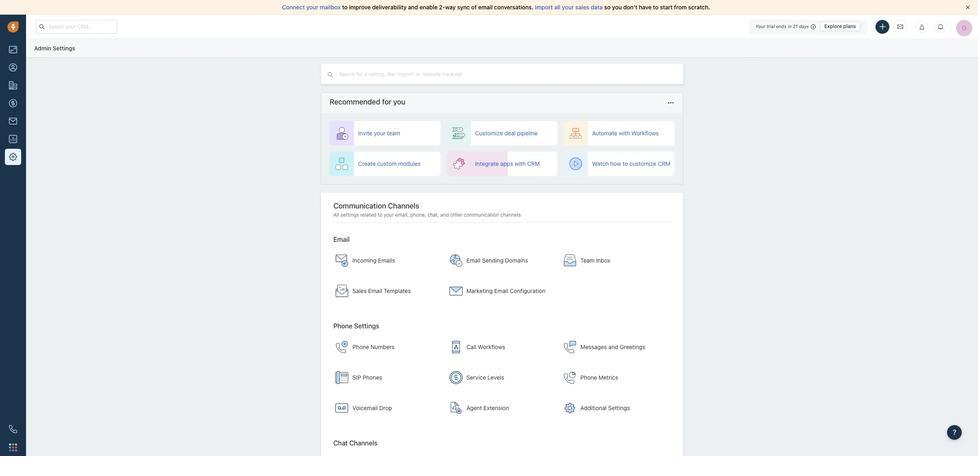 Task type: vqa. For each thing, say whether or not it's contained in the screenshot.
levels
yes



Task type: locate. For each thing, give the bounding box(es) containing it.
call workflows
[[467, 344, 505, 351]]

deal
[[505, 130, 516, 137]]

2 horizontal spatial and
[[609, 344, 618, 351]]

pipeline
[[517, 130, 538, 137]]

in
[[788, 24, 792, 29]]

templates
[[384, 288, 411, 294]]

phones
[[363, 374, 382, 381]]

phone metrics link
[[559, 364, 670, 392]]

0 horizontal spatial with
[[515, 160, 526, 167]]

create custom modules link
[[330, 152, 441, 176]]

1 horizontal spatial workflows
[[632, 130, 659, 137]]

voicemail drop
[[353, 405, 392, 412]]

channels
[[500, 212, 521, 218]]

create
[[358, 160, 376, 167]]

agent
[[467, 405, 482, 412]]

marketing
[[467, 288, 493, 294]]

1 horizontal spatial settings
[[354, 323, 379, 330]]

mailbox
[[320, 4, 341, 11]]

apps
[[500, 160, 513, 167]]

respond faster to emails with a common inbox for your team image
[[563, 254, 576, 267]]

Search your CRM... text field
[[36, 20, 117, 34]]

1 horizontal spatial channels
[[388, 202, 419, 210]]

2 crm from the left
[[658, 160, 671, 167]]

way
[[445, 4, 456, 11]]

and inside messages and greetings link
[[609, 344, 618, 351]]

1 horizontal spatial and
[[440, 212, 449, 218]]

channels
[[388, 202, 419, 210], [349, 440, 378, 447]]

deliverability
[[372, 4, 407, 11]]

phone settings
[[333, 323, 379, 330]]

from
[[674, 4, 687, 11]]

1 vertical spatial and
[[440, 212, 449, 218]]

email sending domains
[[467, 257, 528, 264]]

voicemail
[[353, 405, 378, 412]]

additional configuration options for your phone solution image
[[563, 402, 576, 415]]

1 vertical spatial settings
[[354, 323, 379, 330]]

to left start
[[653, 4, 659, 11]]

1 vertical spatial channels
[[349, 440, 378, 447]]

buy and manage phone numbers from 90+ countries image
[[335, 341, 348, 354]]

0 horizontal spatial settings
[[53, 45, 75, 52]]

1 vertical spatial workflows
[[478, 344, 505, 351]]

settings for phone settings
[[354, 323, 379, 330]]

settings right admin
[[53, 45, 75, 52]]

leave pre-recorded voicemail if call goes unanswered image
[[335, 402, 348, 415]]

and right chat,
[[440, 212, 449, 218]]

set service level targets and specify the expected threshold time to answer calls image
[[449, 371, 462, 384]]

2 vertical spatial settings
[[608, 405, 630, 412]]

sip
[[353, 374, 361, 381]]

1 vertical spatial phone
[[353, 344, 369, 351]]

email right marketing on the bottom
[[494, 288, 508, 294]]

create custom modules
[[358, 160, 421, 167]]

0 horizontal spatial channels
[[349, 440, 378, 447]]

crm right customize
[[658, 160, 671, 167]]

settings right additional
[[608, 405, 630, 412]]

0 vertical spatial channels
[[388, 202, 419, 210]]

0 vertical spatial and
[[408, 4, 418, 11]]

settings up phone numbers on the left of the page
[[354, 323, 379, 330]]

team inbox link
[[559, 246, 670, 275]]

messages and greetings
[[581, 344, 645, 351]]

phone up buy and manage phone numbers from 90+ countries icon on the bottom left of page
[[333, 323, 353, 330]]

0 horizontal spatial crm
[[527, 160, 540, 167]]

0 vertical spatial phone
[[333, 323, 353, 330]]

agent extension
[[467, 405, 509, 412]]

additional settings link
[[559, 394, 670, 423]]

with right automate
[[619, 130, 630, 137]]

don't
[[623, 4, 637, 11]]

and left 'enable'
[[408, 4, 418, 11]]

channels right chat
[[349, 440, 378, 447]]

your left mailbox
[[306, 4, 318, 11]]

customize deal pipeline
[[475, 130, 538, 137]]

channels for communication
[[388, 202, 419, 210]]

2 vertical spatial phone
[[581, 374, 597, 381]]

customize
[[630, 160, 656, 167]]

additional
[[581, 405, 607, 412]]

phone element
[[5, 422, 21, 438]]

1 crm from the left
[[527, 160, 540, 167]]

and left greetings
[[609, 344, 618, 351]]

verify your domains for better deliverability and less spam image
[[449, 254, 462, 267]]

your left team
[[374, 130, 386, 137]]

email sending domains link
[[445, 246, 556, 275]]

drop
[[379, 405, 392, 412]]

your
[[306, 4, 318, 11], [562, 4, 574, 11], [374, 130, 386, 137], [384, 212, 394, 218]]

21
[[793, 24, 798, 29]]

communication
[[464, 212, 499, 218]]

2 vertical spatial and
[[609, 344, 618, 351]]

your inside communication channels all settings related to your email, phone, chat, and other communication channels
[[384, 212, 394, 218]]

sales
[[575, 4, 589, 11]]

explore plans
[[824, 23, 856, 29]]

sip phones
[[353, 374, 382, 381]]

1 horizontal spatial with
[[619, 130, 630, 137]]

channels up email,
[[388, 202, 419, 210]]

0 vertical spatial settings
[[53, 45, 75, 52]]

2 horizontal spatial settings
[[608, 405, 630, 412]]

crm
[[527, 160, 540, 167], [658, 160, 671, 167]]

settings
[[53, 45, 75, 52], [354, 323, 379, 330], [608, 405, 630, 412]]

channels inside communication channels all settings related to your email, phone, chat, and other communication channels
[[388, 202, 419, 210]]

close image
[[966, 5, 970, 9]]

modules
[[398, 160, 421, 167]]

phone right access detailed information for each call, recording lifecycle and transcription 'image'
[[581, 374, 597, 381]]

team inbox
[[581, 257, 610, 264]]

integrate
[[475, 160, 499, 167]]

access detailed information for each call, recording lifecycle and transcription image
[[563, 371, 576, 384]]

your left email,
[[384, 212, 394, 218]]

and
[[408, 4, 418, 11], [440, 212, 449, 218], [609, 344, 618, 351]]

marketing email configuration link
[[445, 277, 556, 305]]

crm right apps
[[527, 160, 540, 167]]

with right apps
[[515, 160, 526, 167]]

workflows right call
[[478, 344, 505, 351]]

workflows up customize
[[632, 130, 659, 137]]

how
[[610, 160, 621, 167]]

watch
[[592, 160, 609, 167]]

messages
[[581, 344, 607, 351]]

integrate apps with crm
[[475, 160, 540, 167]]

email right sales
[[368, 288, 382, 294]]

phone numbers
[[353, 344, 395, 351]]

phone image
[[9, 426, 17, 434]]

0 vertical spatial with
[[619, 130, 630, 137]]

1 horizontal spatial crm
[[658, 160, 671, 167]]

extension
[[484, 405, 509, 412]]

phone for phone metrics
[[581, 374, 597, 381]]

to right how
[[623, 160, 628, 167]]

phone metrics
[[581, 374, 618, 381]]

with inside automate with workflows link
[[619, 130, 630, 137]]

to right related
[[378, 212, 382, 218]]

custom
[[377, 160, 397, 167]]

plans
[[843, 23, 856, 29]]

phone right buy and manage phone numbers from 90+ countries icon on the bottom left of page
[[353, 344, 369, 351]]

email
[[333, 236, 350, 243], [467, 257, 481, 264], [368, 288, 382, 294], [494, 288, 508, 294]]

configuration
[[510, 288, 546, 294]]

service levels
[[467, 374, 504, 381]]

data
[[591, 4, 603, 11]]



Task type: describe. For each thing, give the bounding box(es) containing it.
send email image
[[898, 23, 903, 30]]

create and share email templates, track their metrics image
[[335, 285, 348, 298]]

0 horizontal spatial and
[[408, 4, 418, 11]]

customize the logo, sender details, and font colors in your marketing emails image
[[449, 285, 462, 298]]

automate
[[592, 130, 617, 137]]

levels
[[488, 374, 504, 381]]

invite your team
[[358, 130, 400, 137]]

days
[[799, 24, 809, 29]]

conversations.
[[494, 4, 534, 11]]

Search for a setting, like 'import' or 'website tracking' text field
[[338, 70, 478, 78]]

email up the auto-forward incoming emails to the crm, create contacts from them image
[[333, 236, 350, 243]]

marketing email configuration
[[467, 288, 546, 294]]

sales email templates link
[[331, 277, 442, 305]]

2-
[[439, 4, 445, 11]]

sync
[[457, 4, 470, 11]]

domains
[[505, 257, 528, 264]]

your right all
[[562, 4, 574, 11]]

incoming
[[353, 257, 377, 264]]

team
[[387, 130, 400, 137]]

call workflows link
[[445, 333, 556, 362]]

service levels link
[[445, 364, 556, 392]]

explore
[[824, 23, 842, 29]]

have
[[639, 4, 652, 11]]

chat channels
[[333, 440, 378, 447]]

incoming emails link
[[331, 246, 442, 275]]

sending
[[482, 257, 504, 264]]

1 vertical spatial with
[[515, 160, 526, 167]]

shows agent list with their corresponding extension numbers image
[[449, 402, 462, 415]]

freshworks switcher image
[[9, 444, 17, 452]]

trial
[[767, 24, 775, 29]]

all
[[554, 4, 560, 11]]

greetings
[[620, 344, 645, 351]]

phone for phone numbers
[[353, 344, 369, 351]]

inbox
[[596, 257, 610, 264]]

of
[[471, 4, 477, 11]]

enable
[[420, 4, 438, 11]]

numbers
[[371, 344, 395, 351]]

sales email templates
[[353, 288, 411, 294]]

admin
[[34, 45, 51, 52]]

channels for chat
[[349, 440, 378, 447]]

make and receive calls online by adding sip phones image
[[335, 371, 348, 384]]

you
[[612, 4, 622, 11]]

import
[[535, 4, 553, 11]]

admin settings
[[34, 45, 75, 52]]

incoming emails
[[353, 257, 395, 264]]

start
[[660, 4, 673, 11]]

customize
[[475, 130, 503, 137]]

what's new image
[[919, 24, 925, 30]]

invite
[[358, 130, 372, 137]]

email right verify your domains for better deliverability and less spam icon
[[467, 257, 481, 264]]

phone for phone settings
[[333, 323, 353, 330]]

improve
[[349, 4, 371, 11]]

and inside communication channels all settings related to your email, phone, chat, and other communication channels
[[440, 212, 449, 218]]

sales
[[353, 288, 367, 294]]

emails
[[378, 257, 395, 264]]

communication channels all settings related to your email, phone, chat, and other communication channels
[[333, 202, 521, 218]]

so
[[604, 4, 611, 11]]

messages and greetings link
[[559, 333, 670, 362]]

0 vertical spatial workflows
[[632, 130, 659, 137]]

explore plans link
[[820, 22, 861, 31]]

sip phones link
[[331, 364, 442, 392]]

your
[[756, 24, 765, 29]]

voicemail drop link
[[331, 394, 442, 423]]

your trial ends in 21 days
[[756, 24, 809, 29]]

phone numbers link
[[331, 333, 442, 362]]

service
[[467, 374, 486, 381]]

to right mailbox
[[342, 4, 348, 11]]

email,
[[395, 212, 409, 218]]

scratch.
[[688, 4, 710, 11]]

settings for additional settings
[[608, 405, 630, 412]]

set up call queues and messages to connect callers with your team image
[[449, 341, 462, 354]]

additional settings
[[581, 405, 630, 412]]

automate with workflows link
[[564, 121, 674, 146]]

call
[[467, 344, 476, 351]]

import all your sales data link
[[535, 4, 604, 11]]

0 horizontal spatial workflows
[[478, 344, 505, 351]]

record automated messages and greetings for every business situation image
[[563, 341, 576, 354]]

chat
[[333, 440, 348, 447]]

customize deal pipeline link
[[447, 121, 558, 146]]

other
[[450, 212, 463, 218]]

team
[[581, 257, 595, 264]]

connect your mailbox link
[[282, 4, 342, 11]]

communication
[[333, 202, 386, 210]]

all
[[333, 212, 339, 218]]

related
[[360, 212, 376, 218]]

agent extension link
[[445, 394, 556, 423]]

auto-forward incoming emails to the crm, create contacts from them image
[[335, 254, 348, 267]]

settings for admin settings
[[53, 45, 75, 52]]

to inside communication channels all settings related to your email, phone, chat, and other communication channels
[[378, 212, 382, 218]]

connect your mailbox to improve deliverability and enable 2-way sync of email conversations. import all your sales data so you don't have to start from scratch.
[[282, 4, 710, 11]]



